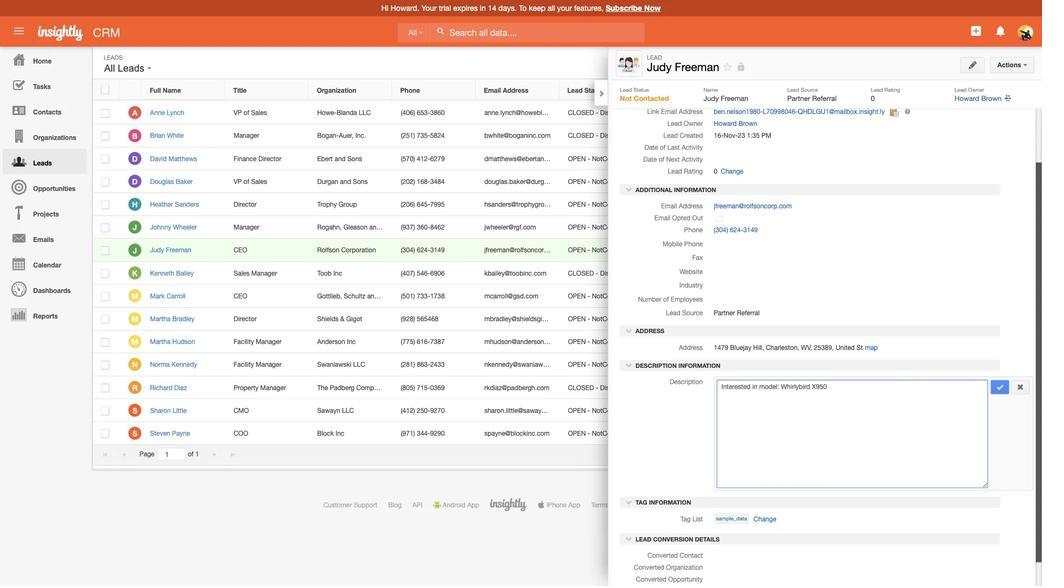 Task type: vqa. For each thing, say whether or not it's contained in the screenshot.
Description Information DESCRIPTION
yes



Task type: locate. For each thing, give the bounding box(es) containing it.
624- inside cell
[[417, 246, 430, 254]]

0 vertical spatial email address
[[484, 86, 528, 94]]

1:35 down the responsible
[[685, 109, 697, 116]]

brown for bwhite@boganinc.com
[[771, 132, 790, 139]]

closed inside the k row
[[568, 269, 594, 277]]

partner inside lead source partner referral
[[787, 94, 810, 102]]

closed for b
[[568, 132, 594, 139]]

howard for hsanders@trophygroup.com
[[747, 200, 769, 208]]

0 vertical spatial director cell
[[225, 193, 309, 216]]

0 vertical spatial director
[[258, 155, 281, 162]]

shields & gigot cell
[[309, 308, 392, 331]]

2 disqualified from the top
[[600, 132, 634, 139]]

email opted out
[[655, 214, 703, 222]]

2 app from the left
[[569, 501, 580, 509]]

follow image inside n row
[[830, 360, 840, 370]]

624- for (304) 624-3149 link
[[730, 226, 743, 234]]

1 horizontal spatial (304) 624-3149
[[714, 226, 758, 234]]

follow image inside h row
[[830, 200, 840, 210]]

of right the terms
[[611, 501, 616, 509]]

m
[[131, 292, 138, 301], [131, 314, 138, 323], [131, 337, 138, 346]]

nov- for jfreeman@rolfsoncorp.com
[[661, 246, 676, 254]]

0 horizontal spatial change link
[[718, 166, 744, 177]]

1 vertical spatial information
[[678, 362, 721, 369]]

1 vertical spatial 0
[[714, 168, 718, 175]]

of left last
[[660, 144, 666, 152]]

open inside h row
[[568, 200, 586, 208]]

closed inside b row
[[568, 132, 594, 139]]

16- inside b row
[[652, 132, 661, 139]]

address up 'anne.lynch@howeblanda.com' cell
[[503, 86, 528, 94]]

partner referral
[[714, 309, 760, 317]]

navigation
[[0, 47, 87, 327]]

ceo cell up sales manager
[[225, 239, 309, 262]]

8 16-nov-23 1:35 pm cell from the top
[[643, 262, 738, 285]]

blog
[[388, 501, 402, 509]]

import
[[926, 188, 945, 195]]

1 vertical spatial ceo
[[234, 246, 247, 254]]

facility inside m row
[[234, 338, 254, 345]]

howard brown link left wv,
[[747, 338, 790, 345]]

nov- inside b row
[[661, 132, 676, 139]]

(570) 412-6279 cell
[[392, 147, 476, 170]]

1 horizontal spatial change link
[[750, 514, 776, 528]]

2 vertical spatial m link
[[128, 335, 141, 348]]

2 facility manager cell from the top
[[225, 353, 309, 376]]

16- for hsanders@trophygroup.com
[[652, 200, 661, 208]]

howard for rkdiaz@padbergh.com
[[747, 384, 769, 391]]

(281) 863-2433 cell
[[392, 353, 476, 376]]

3860
[[430, 109, 445, 116]]

2 chevron down image from the top
[[625, 327, 633, 335]]

hsanders@trophygroup.com
[[484, 200, 567, 208]]

23 down last
[[676, 155, 683, 162]]

2433
[[430, 361, 445, 368]]

1 d row from the top
[[93, 147, 876, 170]]

0 horizontal spatial source
[[682, 309, 703, 317]]

lead inside lead source partner referral
[[787, 86, 799, 93]]

6 open - notcontacted cell from the top
[[560, 285, 643, 308]]

1 martha from the top
[[150, 315, 171, 323]]

richard diaz link
[[150, 384, 192, 391]]

0 vertical spatial j
[[133, 223, 137, 232]]

0 vertical spatial (304) 624-3149
[[714, 226, 758, 234]]

(412) 250-9270
[[401, 407, 445, 414]]

2 vertical spatial director
[[234, 315, 257, 323]]

1 vertical spatial j link
[[128, 244, 141, 257]]

howe-
[[317, 109, 337, 116]]

1 vertical spatial llc
[[353, 361, 365, 368]]

1 horizontal spatial all
[[408, 28, 417, 37]]

nov- inside r row
[[661, 384, 676, 391]]

name
[[686, 48, 703, 56], [163, 86, 181, 94], [704, 86, 718, 93]]

s left steven
[[132, 429, 137, 438]]

1 j link from the top
[[128, 221, 141, 234]]

ceo left the record permissions icon
[[714, 60, 728, 68]]

douglas baker
[[150, 178, 193, 185]]

facility for m
[[234, 338, 254, 345]]

0 horizontal spatial corporation
[[341, 246, 376, 254]]

23 for mhudson@andersoninc.com
[[676, 338, 683, 345]]

16-nov-23 1:35 pm cell up mobile phone
[[643, 216, 738, 239]]

10 16-nov-23 1:35 pm cell from the top
[[643, 308, 738, 331]]

rating inside lead rating 0
[[885, 86, 900, 93]]

1:35 up fax
[[685, 246, 697, 254]]

1 vertical spatial s link
[[128, 427, 141, 440]]

1 facility manager from the top
[[234, 338, 282, 345]]

1 horizontal spatial 624-
[[730, 226, 743, 234]]

navigation containing home
[[0, 47, 87, 327]]

9 open - notcontacted cell from the top
[[560, 353, 643, 376]]

follow image for douglas.baker@durganandsons.com
[[830, 177, 840, 187]]

0 vertical spatial jfreeman@rolfsoncorp.com
[[714, 202, 792, 210]]

lead created
[[663, 132, 703, 140]]

nov- inside a row
[[661, 109, 676, 116]]

of inside d row
[[244, 178, 249, 185]]

1 disqualified from the top
[[600, 109, 634, 116]]

1 vertical spatial tag
[[680, 516, 691, 523]]

jfreeman@rolfsoncorp.com
[[714, 202, 792, 210], [484, 246, 562, 254]]

0 vertical spatial title
[[691, 60, 703, 68]]

16-nov-23 1:35 pm cell
[[643, 102, 738, 124], [643, 124, 738, 147], [643, 147, 738, 170], [643, 170, 738, 193], [643, 193, 738, 216], [643, 216, 738, 239], [643, 239, 738, 262], [643, 262, 738, 285], [643, 285, 738, 308], [643, 308, 738, 331], [643, 331, 738, 353], [643, 353, 738, 376], [643, 376, 738, 399]]

notifications image
[[994, 24, 1007, 37]]

d for david matthews
[[132, 154, 138, 163]]

2 j from the top
[[133, 246, 137, 255]]

n row
[[93, 353, 876, 376]]

kenneth bailey
[[150, 269, 194, 277]]

3 open - notcontacted cell from the top
[[560, 193, 643, 216]]

1 horizontal spatial jfreeman@rolfsoncorp.com
[[714, 202, 792, 210]]

1 vertical spatial rating
[[684, 168, 703, 175]]

follow image for jwheeler@rgf.com
[[830, 223, 840, 233]]

service
[[618, 501, 640, 509]]

vp of sales up finance on the left top of the page
[[234, 109, 267, 116]]

change record owner image
[[1004, 93, 1011, 103]]

judy right the responsible
[[704, 94, 719, 102]]

1 vertical spatial jfreeman@rolfsoncorp.com
[[484, 246, 562, 254]]

ceo cell
[[225, 239, 309, 262], [225, 285, 309, 308]]

follow image for mcarroll@gsd.com
[[830, 291, 840, 302]]

status inside lead status not contacted
[[633, 86, 649, 93]]

iphone app
[[547, 501, 580, 509]]

23 down industry
[[676, 292, 683, 300]]

2 horizontal spatial change
[[796, 84, 819, 92]]

3 closed - disqualified from the top
[[568, 384, 634, 391]]

nov- for mcarroll@gsd.com
[[661, 292, 676, 300]]

2 d link from the top
[[128, 175, 141, 188]]

martha up norma in the bottom left of the page
[[150, 338, 171, 345]]

1 open - notcontacted cell from the top
[[560, 147, 643, 170]]

1 horizontal spatial tag
[[680, 516, 691, 523]]

bluejay
[[730, 344, 751, 351]]

s for sharon little
[[132, 406, 137, 415]]

16-nov-23 1:35 pm cell down fax
[[643, 262, 738, 285]]

pm for jfreeman@rolfsoncorp.com
[[699, 246, 709, 254]]

3 follow image from the top
[[830, 200, 840, 210]]

m link for mark carroll
[[128, 289, 141, 302]]

2 m row from the top
[[93, 308, 876, 331]]

j down h
[[133, 223, 137, 232]]

block inc cell
[[309, 422, 392, 445]]

9 16-nov-23 1:35 pm cell from the top
[[643, 285, 738, 308]]

the padberg company cell
[[309, 376, 392, 399]]

(805)
[[401, 384, 415, 391]]

brown for rkdiaz@padbergh.com
[[771, 384, 790, 391]]

howard brown for mbradley@shieldsgigot.com
[[747, 315, 790, 323]]

1 facility from the top
[[234, 338, 254, 345]]

closed - disqualified inside the k row
[[568, 269, 634, 277]]

2 s link from the top
[[128, 427, 141, 440]]

16-nov-23 1:35 pm up description information
[[652, 338, 709, 345]]

4 open - notcontacted cell from the top
[[560, 216, 643, 239]]

right click to copy email address image
[[890, 108, 899, 117]]

pm for bwhite@boganinc.com
[[699, 132, 709, 139]]

1 vertical spatial s
[[132, 429, 137, 438]]

follow image
[[830, 108, 840, 118], [830, 154, 840, 164], [830, 200, 840, 210], [830, 223, 840, 233], [830, 245, 840, 256], [830, 268, 840, 279], [830, 291, 840, 302], [830, 337, 840, 347]]

vp of sales inside a row
[[234, 109, 267, 116]]

all for all leads
[[104, 63, 115, 74]]

1 vertical spatial converted
[[634, 564, 664, 571]]

1 horizontal spatial email address
[[661, 202, 703, 210]]

(775) 616-7387 cell
[[392, 331, 476, 353]]

0 vertical spatial owner
[[968, 86, 984, 93]]

1 chevron down image from the top
[[625, 186, 633, 193]]

d link for david matthews
[[128, 152, 141, 165]]

23 for hsanders@trophygroup.com
[[676, 200, 683, 208]]

director right finance on the left top of the page
[[258, 155, 281, 162]]

0 horizontal spatial status
[[584, 86, 604, 94]]

howard brown down name judy freeman
[[747, 109, 790, 116]]

manager inside n row
[[256, 361, 282, 368]]

(251)
[[401, 132, 415, 139]]

1 vertical spatial (304) 624-3149
[[401, 246, 445, 254]]

facility for n
[[234, 361, 254, 368]]

jfreeman@rolfsoncorp.com for jfreeman@rolfsoncorp.com link
[[714, 202, 792, 210]]

0 vertical spatial s
[[132, 406, 137, 415]]

23 for bwhite@boganinc.com
[[676, 132, 683, 139]]

16-
[[652, 109, 661, 116], [652, 132, 661, 139], [714, 132, 724, 140], [652, 155, 661, 162], [652, 178, 661, 185], [893, 188, 902, 195], [652, 200, 661, 208], [652, 223, 661, 231], [652, 246, 661, 254], [652, 269, 661, 277], [652, 292, 661, 300], [652, 315, 661, 323], [652, 338, 661, 345], [652, 361, 661, 368], [652, 384, 661, 391]]

lead inside lead status not contacted
[[620, 86, 632, 93]]

1 vertical spatial facility manager
[[234, 361, 282, 368]]

brown inside a row
[[771, 109, 790, 116]]

s row
[[93, 399, 876, 422], [93, 422, 876, 445]]

1 vertical spatial referral
[[737, 309, 760, 317]]

1 vp from the top
[[234, 109, 242, 116]]

0 horizontal spatial (304)
[[401, 246, 415, 254]]

0 vertical spatial date
[[645, 144, 658, 152]]

howard inside r row
[[747, 384, 769, 391]]

(304) inside cell
[[401, 246, 415, 254]]

brown for anne.lynch@howeblanda.com
[[771, 109, 790, 116]]

16-nov-23 1:35 pm up opted
[[652, 200, 709, 208]]

1 vertical spatial facility
[[234, 361, 254, 368]]

12 16-nov-23 1:35 pm cell from the top
[[643, 353, 738, 376]]

16- for douglas.baker@durganandsons.com
[[652, 178, 661, 185]]

facility manager cell
[[225, 331, 309, 353], [225, 353, 309, 376]]

jfreeman@rolfsoncorp.com down jwheeler@rgf.com cell
[[484, 246, 562, 254]]

8 follow image from the top
[[830, 337, 840, 347]]

inc inside the k row
[[333, 269, 342, 277]]

llc right sawayn
[[342, 407, 354, 414]]

sawayn llc cell
[[309, 399, 392, 422]]

johnny
[[150, 223, 171, 231]]

sales
[[251, 109, 267, 116], [251, 178, 267, 185], [234, 269, 250, 277]]

sawayn
[[317, 407, 340, 414]]

sons for ebert and sons
[[347, 155, 362, 162]]

follow image inside r row
[[830, 383, 840, 393]]

facility manager inside n row
[[234, 361, 282, 368]]

status inside row
[[584, 86, 604, 94]]

sales manager
[[234, 269, 277, 277]]

1 horizontal spatial change
[[754, 516, 776, 523]]

howard brown
[[955, 94, 1002, 102], [714, 96, 757, 104], [747, 109, 790, 116], [714, 120, 757, 128], [747, 132, 790, 139], [747, 178, 790, 185], [747, 200, 790, 208], [747, 223, 790, 231], [747, 315, 790, 323], [747, 338, 790, 345], [747, 384, 790, 391]]

leads up opportunities link at the left top of the page
[[33, 159, 52, 167]]

0 vertical spatial s link
[[128, 404, 141, 417]]

1:35 for anne.lynch@howeblanda.com
[[685, 109, 697, 116]]

open - notcontacted cell for dmatthews@ebertandsons.com
[[560, 147, 643, 170]]

change link for open - notcontacted
[[793, 83, 819, 93]]

1 closed - disqualified cell from the top
[[560, 102, 643, 124]]

recycle bin link
[[883, 85, 940, 94]]

Search all data.... text field
[[431, 23, 644, 42]]

ceo for j
[[234, 246, 247, 254]]

0 vertical spatial d
[[132, 154, 138, 163]]

howe-blanda llc cell
[[309, 102, 392, 124]]

0 horizontal spatial (304) 624-3149
[[401, 246, 445, 254]]

lead owner down new
[[955, 86, 984, 93]]

llc
[[359, 109, 371, 116], [353, 361, 365, 368], [342, 407, 354, 414]]

1 d from the top
[[132, 154, 138, 163]]

all for all
[[408, 28, 417, 37]]

processing
[[718, 501, 750, 509]]

source inside lead source partner referral
[[801, 86, 818, 93]]

3 closed from the top
[[568, 269, 594, 277]]

r row
[[93, 376, 876, 399]]

1 vertical spatial email address
[[661, 202, 703, 210]]

inc right anderson
[[347, 338, 356, 345]]

0 vertical spatial rating
[[885, 86, 900, 93]]

0 horizontal spatial change
[[721, 168, 744, 175]]

16-nov-23 1:35 pm for rkdiaz@padbergh.com
[[652, 384, 709, 391]]

1 manager cell from the top
[[225, 124, 309, 147]]

16-nov-23 1:35 pm cell for anne.lynch@howeblanda.com
[[643, 102, 738, 124]]

(281)
[[401, 361, 415, 368]]

2 facility manager from the top
[[234, 361, 282, 368]]

row group
[[93, 102, 876, 445]]

(304) 624-3149 down jfreeman@rolfsoncorp.com link
[[714, 226, 758, 234]]

344-
[[417, 429, 430, 437]]

name up ben.nelson1980-
[[704, 86, 718, 93]]

policy
[[674, 501, 691, 509]]

coo
[[234, 429, 248, 437]]

source for lead source
[[682, 309, 703, 317]]

2 vertical spatial change link
[[750, 514, 776, 528]]

0 horizontal spatial rolfson
[[317, 246, 339, 254]]

0 vertical spatial organization
[[666, 72, 703, 80]]

follow image for mhudson@andersoninc.com
[[830, 337, 840, 347]]

s for steven payne
[[132, 429, 137, 438]]

judy freeman up the record permissions icon
[[714, 48, 755, 56]]

2 closed from the top
[[568, 132, 594, 139]]

23 up email opted out at the top right
[[676, 200, 683, 208]]

16-nov-23 1:35 pm inside a row
[[652, 109, 709, 116]]

howard brown link inside r row
[[747, 384, 790, 391]]

1 horizontal spatial source
[[801, 86, 818, 93]]

ebert and sons cell
[[309, 147, 392, 170]]

1 closed from the top
[[568, 109, 594, 116]]

director cell for m
[[225, 308, 309, 331]]

rating up right click to copy email address image
[[885, 86, 900, 93]]

1 vertical spatial change
[[721, 168, 744, 175]]

1 follow image from the top
[[830, 108, 840, 118]]

(407)
[[401, 269, 415, 277]]

facility manager cell up the property manager cell
[[225, 331, 309, 353]]

m link up "n" link
[[128, 335, 141, 348]]

None checkbox
[[101, 85, 109, 94], [101, 109, 109, 118], [101, 155, 109, 164], [101, 178, 109, 186], [101, 201, 109, 209], [101, 224, 109, 232], [101, 269, 109, 278], [101, 315, 109, 324], [101, 361, 109, 370], [101, 384, 109, 393], [101, 407, 109, 415], [101, 430, 109, 438], [101, 85, 109, 94], [101, 109, 109, 118], [101, 155, 109, 164], [101, 178, 109, 186], [101, 201, 109, 209], [101, 224, 109, 232], [101, 269, 109, 278], [101, 315, 109, 324], [101, 361, 109, 370], [101, 384, 109, 393], [101, 407, 109, 415], [101, 430, 109, 438]]

your
[[421, 4, 437, 12]]

1 vertical spatial rolfson corporation
[[317, 246, 376, 254]]

source down employees
[[682, 309, 703, 317]]

facility
[[234, 338, 254, 345], [234, 361, 254, 368]]

property
[[234, 384, 258, 391]]

howard brown up (304) 624-3149 link
[[747, 200, 790, 208]]

1 vp of sales cell from the top
[[225, 102, 309, 124]]

1:35 inside a row
[[685, 109, 697, 116]]

0 horizontal spatial email address
[[484, 86, 528, 94]]

douglas
[[150, 178, 174, 185]]

d for douglas baker
[[132, 177, 138, 186]]

0 vertical spatial vp
[[234, 109, 242, 116]]

16-nov-23 1:35 pm up additional information
[[652, 178, 709, 185]]

16- inside r row
[[652, 384, 661, 391]]

16- inside a row
[[652, 109, 661, 116]]

chevron down image for address
[[625, 327, 633, 335]]

m up "n" link
[[131, 337, 138, 346]]

howard brown for hsanders@trophygroup.com
[[747, 200, 790, 208]]

all inside button
[[104, 63, 115, 74]]

16-nov-23 1:35 pm cell down "link email address" at the right top
[[643, 124, 738, 147]]

23 inside h row
[[676, 200, 683, 208]]

d
[[132, 154, 138, 163], [132, 177, 138, 186]]

organization up the responsible
[[666, 72, 703, 80]]

open - notcontacted cell for nkennedy@swaniawskillc.com
[[560, 353, 643, 376]]

4 disqualified from the top
[[600, 384, 634, 391]]

- inside the k row
[[596, 269, 598, 277]]

follow image for anne.lynch@howeblanda.com
[[830, 108, 840, 118]]

4 16-nov-23 1:35 pm cell from the top
[[643, 170, 738, 193]]

2 manager cell from the top
[[225, 216, 309, 239]]

open - notcontacted for jwheeler@rgf.com
[[568, 223, 633, 231]]

16-nov-23 1:35 pm inside r row
[[652, 384, 709, 391]]

howard brown link up jfreeman@rolfsoncorp.com link
[[747, 178, 790, 185]]

s row up spayne@blockinc.com
[[93, 399, 876, 422]]

leads down crm
[[118, 63, 144, 74]]

0 horizontal spatial tag
[[636, 499, 647, 507]]

23 for mcarroll@gsd.com
[[676, 292, 683, 300]]

notcontacted
[[744, 84, 788, 92], [592, 155, 633, 162], [592, 178, 633, 185], [592, 200, 633, 208], [592, 223, 633, 231], [592, 246, 633, 254], [592, 292, 633, 300], [592, 315, 633, 323], [592, 338, 633, 345], [592, 361, 633, 368], [592, 407, 633, 414], [592, 429, 633, 437]]

dashboards
[[33, 287, 71, 294]]

0 change
[[714, 168, 744, 175]]

2 s from the top
[[132, 429, 137, 438]]

23 for anne.lynch@howeblanda.com
[[676, 109, 683, 116]]

pm inside r row
[[699, 384, 709, 391]]

1:35 for jfreeman@rolfsoncorp.com
[[685, 246, 697, 254]]

facility manager
[[234, 338, 282, 345], [234, 361, 282, 368]]

1:35 down lead rating
[[685, 178, 697, 185]]

howard brown link for mhudson@andersoninc.com
[[747, 338, 790, 345]]

closed inside r row
[[568, 384, 594, 391]]

llc right blanda
[[359, 109, 371, 116]]

employees
[[671, 295, 703, 303]]

3484
[[430, 178, 445, 185]]

1 vertical spatial m link
[[128, 312, 141, 325]]

closed - disqualified cell
[[560, 102, 643, 124], [560, 124, 643, 147], [560, 262, 643, 285], [560, 376, 643, 399]]

11 open - notcontacted cell from the top
[[560, 422, 643, 445]]

1 vertical spatial phone
[[684, 226, 703, 234]]

1 j from the top
[[133, 223, 137, 232]]

0 horizontal spatial all
[[104, 63, 115, 74]]

disqualified inside the k row
[[600, 269, 634, 277]]

1 facility manager cell from the top
[[225, 331, 309, 353]]

facility inside n row
[[234, 361, 254, 368]]

app
[[467, 501, 479, 509], [569, 501, 580, 509]]

inc for m
[[347, 338, 356, 345]]

None checkbox
[[101, 132, 109, 141], [101, 246, 109, 255], [101, 292, 109, 301], [101, 338, 109, 347], [101, 132, 109, 141], [101, 246, 109, 255], [101, 292, 109, 301], [101, 338, 109, 347]]

1:35 down lead source
[[685, 361, 697, 368]]

16-nov-23 1:35 pm down industry
[[652, 292, 709, 300]]

opportunities
[[33, 185, 76, 192]]

7 open - notcontacted cell from the top
[[560, 308, 643, 331]]

of left next
[[659, 156, 664, 163]]

follow image inside d row
[[830, 154, 840, 164]]

vp of sales cell
[[225, 102, 309, 124], [225, 170, 309, 193]]

judy inside name judy freeman
[[704, 94, 719, 102]]

ceo cell down sales manager
[[225, 285, 309, 308]]

howard brown inside r row
[[747, 384, 790, 391]]

1:35 inside r row
[[685, 384, 697, 391]]

2 martha from the top
[[150, 338, 171, 345]]

j up k link
[[133, 246, 137, 255]]

follow image for jfreeman@rolfsoncorp.com
[[830, 245, 840, 256]]

referral up the qhdlgu1@mailbox.insight.ly
[[812, 94, 837, 102]]

corporation down search this list... 'text field'
[[738, 72, 773, 80]]

follow image
[[723, 62, 733, 72], [830, 131, 840, 141], [830, 177, 840, 187], [830, 314, 840, 325], [830, 360, 840, 370], [830, 383, 840, 393], [830, 406, 840, 416], [830, 429, 840, 439]]

1:35 down industry
[[685, 292, 697, 300]]

412-
[[417, 155, 430, 162]]

open - notcontacted cell for jfreeman@rolfsoncorp.com
[[560, 239, 643, 262]]

pm inside the k row
[[699, 269, 709, 277]]

1 vertical spatial 624-
[[417, 246, 430, 254]]

anne
[[150, 109, 165, 116]]

change for open - notcontacted's "change" link
[[796, 84, 819, 92]]

(304) 624-3149
[[714, 226, 758, 234], [401, 246, 445, 254]]

1 vertical spatial ceo cell
[[225, 285, 309, 308]]

lead
[[647, 54, 662, 61], [981, 59, 997, 66], [567, 86, 583, 94], [620, 86, 632, 93], [787, 86, 799, 93], [871, 86, 883, 93], [955, 86, 967, 93], [667, 120, 682, 128], [663, 132, 678, 140], [668, 168, 682, 175], [666, 309, 680, 317], [636, 536, 652, 543]]

howard brown link for jwheeler@rgf.com
[[747, 223, 790, 231]]

projects link
[[3, 200, 87, 225]]

pm inside h row
[[699, 200, 709, 208]]

white image
[[437, 27, 444, 35]]

1:35 inside h row
[[685, 200, 697, 208]]

1 horizontal spatial lead owner
[[955, 86, 984, 93]]

1 vertical spatial vp of sales
[[234, 178, 267, 185]]

row group containing a
[[93, 102, 876, 445]]

1 director cell from the top
[[225, 193, 309, 216]]

2 vertical spatial phone
[[684, 240, 703, 248]]

0 up the qhdlgu1@mailbox.insight.ly
[[871, 94, 875, 102]]

23 inside n row
[[676, 361, 683, 368]]

description for description information
[[636, 362, 677, 369]]

25389,
[[814, 344, 834, 351]]

director cell
[[225, 193, 309, 216], [225, 308, 309, 331]]

lead source
[[666, 309, 703, 317]]

and right durgan
[[340, 178, 351, 185]]

app right the android
[[467, 501, 479, 509]]

23 down email opted out at the top right
[[676, 223, 683, 231]]

2 director cell from the top
[[225, 308, 309, 331]]

director inside m row
[[234, 315, 257, 323]]

16- inside n row
[[652, 361, 661, 368]]

freeman up the responsible
[[675, 60, 719, 74]]

7 16-nov-23 1:35 pm cell from the top
[[643, 239, 738, 262]]

(412)
[[401, 407, 415, 414]]

m row
[[93, 285, 876, 308], [93, 308, 876, 331], [93, 331, 876, 353]]

nov- inside h row
[[661, 200, 676, 208]]

j link up k link
[[128, 244, 141, 257]]

howard for mbradley@shieldsgigot.com
[[747, 315, 769, 323]]

1 j row from the top
[[93, 216, 876, 239]]

1 vertical spatial director cell
[[225, 308, 309, 331]]

property manager
[[234, 384, 286, 391]]

follow image for kbailey@toobinc.com
[[830, 268, 840, 279]]

show sidebar image
[[934, 59, 941, 66]]

16-nov-23 1:35 pm inside h row
[[652, 200, 709, 208]]

open - notcontacted cell for mhudson@andersoninc.com
[[560, 331, 643, 353]]

group
[[339, 200, 357, 208]]

opportunities link
[[3, 174, 87, 200]]

open - notcontacted for mcarroll@gsd.com
[[568, 292, 633, 300]]

pm for anne.lynch@howeblanda.com
[[699, 109, 709, 116]]

address
[[503, 86, 528, 94], [679, 108, 703, 116], [679, 202, 703, 210], [634, 328, 665, 335], [679, 344, 703, 351]]

0 vertical spatial 624-
[[730, 226, 743, 234]]

23 down ben.nelson1980-
[[738, 132, 745, 140]]

closed - disqualified cell for k
[[560, 262, 643, 285]]

property manager cell
[[225, 376, 309, 399]]

23 inside r row
[[676, 384, 683, 391]]

disqualified inside r row
[[600, 384, 634, 391]]

4 follow image from the top
[[830, 223, 840, 233]]

2 vp of sales cell from the top
[[225, 170, 309, 193]]

5 16-nov-23 1:35 pm cell from the top
[[643, 193, 738, 216]]

2 ceo cell from the top
[[225, 285, 309, 308]]

16-nov-23 1:35 pm for bwhite@boganinc.com
[[652, 132, 709, 139]]

converted
[[648, 552, 678, 560], [634, 564, 664, 571], [636, 576, 666, 583]]

howard brown link for douglas.baker@durganandsons.com
[[747, 178, 790, 185]]

0 horizontal spatial app
[[467, 501, 479, 509]]

16-nov-23 1:35 pm for hsanders@trophygroup.com
[[652, 200, 709, 208]]

lead image
[[618, 53, 640, 74]]

1 vp of sales from the top
[[234, 109, 267, 116]]

1 horizontal spatial rolfson corporation
[[714, 72, 773, 80]]

lead up ben.nelson1980-l70998046-qhdlgu1@mailbox.insight.ly link
[[787, 86, 799, 93]]

anderson inc cell
[[309, 331, 392, 353]]

624- up the 546-
[[417, 246, 430, 254]]

director inside 'cell'
[[258, 155, 281, 162]]

disqualified inside b row
[[600, 132, 634, 139]]

open - notcontacted cell
[[560, 147, 643, 170], [560, 170, 643, 193], [560, 193, 643, 216], [560, 216, 643, 239], [560, 239, 643, 262], [560, 285, 643, 308], [560, 308, 643, 331], [560, 331, 643, 353], [560, 353, 643, 376], [560, 399, 643, 422], [560, 422, 643, 445]]

2 d from the top
[[132, 177, 138, 186]]

0 vertical spatial llc
[[359, 109, 371, 116]]

howard brown inside h row
[[747, 200, 790, 208]]

david matthews link
[[150, 155, 203, 162]]

j link for johnny wheeler
[[128, 221, 141, 234]]

0 vertical spatial ceo
[[714, 60, 728, 68]]

1 vertical spatial description
[[670, 378, 703, 386]]

features,
[[574, 4, 604, 12]]

2 vp of sales from the top
[[234, 178, 267, 185]]

sharon little link
[[150, 407, 192, 414]]

1 vertical spatial judy freeman
[[647, 60, 719, 74]]

2 16-nov-23 1:35 pm cell from the top
[[643, 124, 738, 147]]

united
[[836, 344, 855, 351]]

7 follow image from the top
[[830, 291, 840, 302]]

0 vertical spatial vp of sales cell
[[225, 102, 309, 124]]

j row
[[93, 216, 876, 239], [93, 239, 876, 262]]

1 m from the top
[[131, 292, 138, 301]]

rolfson corporation down search this list... 'text field'
[[714, 72, 773, 80]]

3 chevron down image from the top
[[625, 362, 633, 369]]

2 j row from the top
[[93, 239, 876, 262]]

- inside b row
[[596, 132, 598, 139]]

(304) down jfreeman@rolfsoncorp.com link
[[714, 226, 728, 234]]

d row
[[93, 147, 876, 170], [93, 170, 876, 193]]

howard brown down 'l70998046-'
[[747, 132, 790, 139]]

director inside h row
[[234, 200, 257, 208]]

1 m link from the top
[[128, 289, 141, 302]]

2 m from the top
[[131, 314, 138, 323]]

3 m link from the top
[[128, 335, 141, 348]]

0 vertical spatial 3149
[[743, 226, 758, 234]]

inc inside s row
[[336, 429, 344, 437]]

0 horizontal spatial lead owner
[[667, 120, 703, 128]]

rolfson
[[714, 72, 736, 80], [317, 246, 339, 254]]

closed - disqualified inside r row
[[568, 384, 634, 391]]

16-nov-23 1:35 pm cell down employees
[[643, 308, 738, 331]]

5 follow image from the top
[[830, 245, 840, 256]]

row
[[93, 80, 876, 100]]

director
[[258, 155, 281, 162], [234, 200, 257, 208], [234, 315, 257, 323]]

activity up lead rating
[[682, 156, 703, 163]]

10 open - notcontacted cell from the top
[[560, 399, 643, 422]]

inc right toob on the top left of the page
[[333, 269, 342, 277]]

manager cell up sales manager cell at the top of the page
[[225, 216, 309, 239]]

closed - disqualified inside b row
[[568, 132, 634, 139]]

vp of sales cell up finance director 'cell'
[[225, 102, 309, 124]]

1 horizontal spatial corporation
[[738, 72, 773, 80]]

rogahn, gleason and farrell cell
[[309, 216, 400, 239]]

0 vertical spatial change link
[[793, 83, 819, 93]]

owner up created
[[684, 120, 703, 128]]

a row
[[93, 102, 876, 124]]

6 follow image from the top
[[830, 268, 840, 279]]

heather sanders link
[[150, 200, 204, 208]]

richard diaz
[[150, 384, 187, 391]]

1 s link from the top
[[128, 404, 141, 417]]

lead left conversion
[[636, 536, 652, 543]]

chevron down image
[[625, 499, 633, 507]]

pm inside a row
[[699, 109, 709, 116]]

spayne@blockinc.com
[[484, 429, 550, 437]]

3 closed - disqualified cell from the top
[[560, 262, 643, 285]]

howard inside b row
[[747, 132, 769, 139]]

open - notcontacted
[[719, 84, 788, 92], [568, 155, 633, 162], [568, 178, 633, 185], [568, 223, 633, 231], [568, 246, 633, 254], [568, 292, 633, 300], [568, 407, 633, 414], [568, 429, 633, 437]]

closed down lead status
[[568, 109, 594, 116]]

manager cell
[[225, 124, 309, 147], [225, 216, 309, 239]]

2 facility from the top
[[234, 361, 254, 368]]

bogan-auer, inc.
[[317, 132, 366, 139]]

2 open - notcontacted cell from the top
[[560, 170, 643, 193]]

k row
[[93, 262, 876, 285]]

notcontacted inside n row
[[592, 361, 633, 368]]

16- for mcarroll@gsd.com
[[652, 292, 661, 300]]

4 closed - disqualified cell from the top
[[560, 376, 643, 399]]

manager cell up finance director
[[225, 124, 309, 147]]

app right iphone at the right of page
[[569, 501, 580, 509]]

created
[[680, 132, 703, 140]]

3 disqualified from the top
[[600, 269, 634, 277]]

s link up page
[[128, 427, 141, 440]]

1 s from the top
[[132, 406, 137, 415]]

0 inside lead rating 0
[[871, 94, 875, 102]]

source for lead source partner referral
[[801, 86, 818, 93]]

1 vertical spatial rolfson
[[317, 246, 339, 254]]

open - notcontacted cell for mcarroll@gsd.com
[[560, 285, 643, 308]]

8 open - notcontacted cell from the top
[[560, 331, 643, 353]]

2 vertical spatial judy freeman
[[150, 246, 191, 254]]

16-nov-23 1:35 pm inside the k row
[[652, 269, 709, 277]]

gigot
[[346, 315, 362, 323]]

2 vertical spatial inc
[[336, 429, 344, 437]]

1 16-nov-23 1:35 pm cell from the top
[[643, 102, 738, 124]]

freeman up ben.nelson1980-
[[721, 94, 748, 102]]

facility manager inside m row
[[234, 338, 282, 345]]

b row
[[93, 124, 876, 147]]

open
[[719, 84, 738, 92], [568, 155, 586, 162], [568, 178, 586, 185], [568, 200, 586, 208], [568, 223, 586, 231], [568, 246, 586, 254], [568, 292, 586, 300], [568, 315, 586, 323], [568, 338, 586, 345], [568, 361, 586, 368], [568, 407, 586, 414], [568, 429, 586, 437]]

1:35 inside n row
[[685, 361, 697, 368]]

j link
[[128, 221, 141, 234], [128, 244, 141, 257]]

16-nov-23 1:35 pm cell for mcarroll@gsd.com
[[643, 285, 738, 308]]

howard inside h row
[[747, 200, 769, 208]]

4 closed from the top
[[568, 384, 594, 391]]

3 m from the top
[[131, 337, 138, 346]]

1479
[[714, 344, 728, 351]]

howard for jwheeler@rgf.com
[[747, 223, 769, 231]]

nov- for bwhite@boganinc.com
[[661, 132, 676, 139]]

0 vertical spatial 0
[[871, 94, 875, 102]]

(304) 624-3149 inside cell
[[401, 246, 445, 254]]

martha bradley link
[[150, 315, 200, 323]]

0 vertical spatial description
[[636, 362, 677, 369]]

1 horizontal spatial rolfson
[[714, 72, 736, 80]]

1 vertical spatial activity
[[682, 156, 703, 163]]

change
[[796, 84, 819, 92], [721, 168, 744, 175], [754, 516, 776, 523]]

2 closed - disqualified from the top
[[568, 269, 634, 277]]

follow image inside a row
[[830, 108, 840, 118]]

16- for jwheeler@rgf.com
[[652, 223, 661, 231]]

manager inside the k row
[[251, 269, 277, 277]]

rkdiaz@padbergh.com cell
[[476, 376, 560, 399]]

2 m link from the top
[[128, 312, 141, 325]]

1 horizontal spatial 3149
[[743, 226, 758, 234]]

brown for douglas.baker@durganandsons.com
[[771, 178, 790, 185]]

phone up (406)
[[400, 86, 420, 94]]

bogan-auer, inc. cell
[[309, 124, 392, 147]]

howard inside a row
[[747, 109, 769, 116]]

0 vertical spatial facility manager
[[234, 338, 282, 345]]

23 for kbailey@toobinc.com
[[676, 269, 683, 277]]

email address inside row
[[484, 86, 528, 94]]

rating
[[885, 86, 900, 93], [684, 168, 703, 175]]

howard brown link down 'l70998046-'
[[747, 132, 790, 139]]

open - notcontacted inside m row
[[568, 292, 633, 300]]

howard brown up jfreeman@rolfsoncorp.com link
[[747, 178, 790, 185]]

llc inside n row
[[353, 361, 365, 368]]

record permissions image
[[736, 60, 746, 74]]

1 d link from the top
[[128, 152, 141, 165]]

16-nov-23 1:35 pm down opted
[[652, 223, 709, 231]]

1:35 up date of last activity date of next activity at top right
[[685, 132, 697, 139]]

1 s row from the top
[[93, 399, 876, 422]]

(202) 168-3484 cell
[[392, 170, 476, 193]]

inc.
[[355, 132, 366, 139]]

partner up ben.nelson1980-l70998046-qhdlgu1@mailbox.insight.ly link
[[787, 94, 810, 102]]

tag list
[[680, 516, 703, 523]]

2 vertical spatial sales
[[234, 269, 250, 277]]

5 open - notcontacted cell from the top
[[560, 239, 643, 262]]

2 vp from the top
[[234, 178, 242, 185]]

2 follow image from the top
[[830, 154, 840, 164]]

jfreeman@rolfsoncorp.com for jfreeman@rolfsoncorp.com cell
[[484, 246, 562, 254]]

director down finance on the left top of the page
[[234, 200, 257, 208]]

jwheeler@rgf.com cell
[[476, 216, 560, 239]]

chevron down image
[[625, 186, 633, 193], [625, 327, 633, 335], [625, 362, 633, 369], [625, 535, 633, 543]]

2 activity from the top
[[682, 156, 703, 163]]

1 closed - disqualified from the top
[[568, 132, 634, 139]]

director for h
[[234, 200, 257, 208]]

- inside h row
[[588, 200, 590, 208]]

ceo inside m row
[[234, 292, 247, 300]]

0 horizontal spatial partner
[[714, 309, 735, 317]]

howard brown inside b row
[[747, 132, 790, 139]]

dmatthews@ebertandsons.com cell
[[476, 147, 576, 170]]

2 closed - disqualified cell from the top
[[560, 124, 643, 147]]

owner down new
[[968, 86, 984, 93]]

cell
[[849, 124, 876, 147], [738, 147, 822, 170], [849, 147, 876, 170], [849, 193, 876, 216], [849, 216, 876, 239], [93, 239, 120, 262], [738, 239, 822, 262], [849, 239, 876, 262], [738, 262, 822, 285], [849, 262, 876, 285], [738, 285, 822, 308], [849, 285, 876, 308], [738, 353, 822, 376], [643, 399, 738, 422], [738, 399, 822, 422], [849, 399, 876, 422], [643, 422, 738, 445], [738, 422, 822, 445], [849, 422, 876, 445]]

source
[[801, 86, 818, 93], [682, 309, 703, 317]]

1 vertical spatial title
[[233, 86, 247, 94]]

name inside name judy freeman
[[704, 86, 718, 93]]

1 vertical spatial sales
[[251, 178, 267, 185]]

2 vertical spatial ceo
[[234, 292, 247, 300]]

sales for d
[[251, 178, 267, 185]]

a
[[132, 108, 137, 117]]

1:35 for jwheeler@rgf.com
[[685, 223, 697, 231]]

change link up jfreeman@rolfsoncorp.com link
[[718, 166, 744, 177]]

1 ceo cell from the top
[[225, 239, 309, 262]]

0 vertical spatial rolfson
[[714, 72, 736, 80]]

phone down 'out'
[[684, 226, 703, 234]]

13 16-nov-23 1:35 pm cell from the top
[[643, 376, 738, 399]]

1 vertical spatial owner
[[684, 120, 703, 128]]

2 vertical spatial closed - disqualified
[[568, 384, 634, 391]]

3149 down (937) 360-8462 cell
[[430, 246, 445, 254]]

(412) 250-9270 cell
[[392, 399, 476, 422]]

Search this list... text field
[[678, 54, 800, 71]]

change up jfreeman@rolfsoncorp.com link
[[721, 168, 744, 175]]

mbradley@shieldsgigot.com
[[484, 315, 566, 323]]

3149 inside cell
[[430, 246, 445, 254]]

1 vertical spatial 3149
[[430, 246, 445, 254]]

sales inside the k row
[[234, 269, 250, 277]]

4 chevron down image from the top
[[625, 535, 633, 543]]

16- inside the k row
[[652, 269, 661, 277]]

all
[[548, 4, 555, 12]]

6 16-nov-23 1:35 pm cell from the top
[[643, 216, 738, 239]]

kenneth
[[150, 269, 174, 277]]

3 16-nov-23 1:35 pm cell from the top
[[643, 147, 738, 170]]

block inc
[[317, 429, 344, 437]]

the
[[317, 384, 328, 391]]

wheeler
[[173, 223, 197, 231]]

16- for kbailey@toobinc.com
[[652, 269, 661, 277]]

0 vertical spatial facility
[[234, 338, 254, 345]]

closed - disqualified cell for r
[[560, 376, 643, 399]]

1 app from the left
[[467, 501, 479, 509]]

16-nov-23 1:35 pm inside b row
[[652, 132, 709, 139]]

mcarroll@gsd.com cell
[[476, 285, 560, 308]]

d up h link
[[132, 177, 138, 186]]

name for name judy freeman
[[704, 86, 718, 93]]

23 up additional information
[[676, 178, 683, 185]]



Task type: describe. For each thing, give the bounding box(es) containing it.
ceo cell for m
[[225, 285, 309, 308]]

chevron down image for description
[[625, 362, 633, 369]]

open - notcontacted cell for mbradley@shieldsgigot.com
[[560, 308, 643, 331]]

0 vertical spatial lead owner
[[955, 86, 984, 93]]

h row
[[93, 193, 876, 216]]

howard for mhudson@andersoninc.com
[[747, 338, 769, 345]]

ceo cell for j
[[225, 239, 309, 262]]

(251) 735-5824 cell
[[392, 124, 476, 147]]

dashboards link
[[3, 276, 87, 302]]

address down the responsible
[[679, 108, 703, 116]]

bailey
[[176, 269, 194, 277]]

6279
[[430, 155, 445, 162]]

new lead link
[[959, 54, 1004, 71]]

23 for mbradley@shieldsgigot.com
[[676, 315, 683, 323]]

disqualified for r
[[600, 384, 634, 391]]

save image
[[996, 384, 1004, 391]]

contacted
[[634, 94, 669, 102]]

k
[[132, 269, 138, 278]]

llc inside 'cell'
[[359, 109, 371, 116]]

2 vertical spatial converted
[[636, 576, 666, 583]]

of inside a row
[[244, 109, 249, 116]]

16-nov-23 import link
[[883, 188, 945, 195]]

16-nov-23 1:35 pm cell for kbailey@toobinc.com
[[643, 262, 738, 285]]

subscribe now link
[[606, 4, 661, 12]]

nov- for hsanders@trophygroup.com
[[661, 200, 676, 208]]

emails link
[[3, 225, 87, 251]]

page
[[139, 450, 154, 458]]

keep
[[529, 4, 545, 12]]

lead inside row
[[567, 86, 583, 94]]

vp of sales for d
[[234, 178, 267, 185]]

23 for douglas.baker@durganandsons.com
[[676, 178, 683, 185]]

manager inside b row
[[234, 132, 259, 139]]

nov- for nkennedy@swaniawskillc.com
[[661, 361, 676, 368]]

howard brown down ben.nelson1980-
[[714, 120, 757, 128]]

auer,
[[339, 132, 354, 139]]

mhudson@andersoninc.com cell
[[476, 331, 567, 353]]

anderson
[[317, 338, 345, 345]]

s link for steven payne
[[128, 427, 141, 440]]

23 left import
[[917, 188, 924, 195]]

chevron right image
[[598, 90, 605, 97]]

map
[[865, 344, 878, 351]]

android app link
[[433, 501, 479, 509]]

projects
[[33, 210, 59, 218]]

16-nov-23 1:35 pm cell for mhudson@andersoninc.com
[[643, 331, 738, 353]]

16-nov-23 1:35 pm for anne.lynch@howeblanda.com
[[652, 109, 709, 116]]

0 vertical spatial converted
[[648, 552, 678, 560]]

16-nov-23 1:35 pm down ben.nelson1980-
[[714, 132, 771, 140]]

android
[[443, 501, 465, 509]]

pm for hsanders@trophygroup.com
[[699, 200, 709, 208]]

sales manager cell
[[225, 262, 309, 285]]

converted contact converted organization converted opportunity
[[634, 552, 703, 583]]

norma kennedy
[[150, 361, 197, 368]]

wv,
[[801, 344, 812, 351]]

customer support link
[[323, 501, 377, 509]]

closed - disqualified for r
[[568, 384, 634, 391]]

howard brown link for anne.lynch@howeblanda.com
[[747, 109, 790, 116]]

anne.lynch@howeblanda.com cell
[[476, 102, 571, 124]]

nov- for mbradley@shieldsgigot.com
[[661, 315, 676, 323]]

rating for lead rating 0
[[885, 86, 900, 93]]

blog link
[[388, 501, 402, 509]]

howe-blanda llc
[[317, 109, 371, 116]]

judy down the johnny
[[150, 246, 164, 254]]

open - notcontacted cell for sharon.little@sawayn.com
[[560, 399, 643, 422]]

steven
[[150, 429, 170, 437]]

freeman inside name judy freeman
[[721, 94, 748, 102]]

bwhite@boganinc.com cell
[[476, 124, 560, 147]]

m for martha bradley
[[131, 314, 138, 323]]

address inside row
[[503, 86, 528, 94]]

- inside n row
[[588, 361, 590, 368]]

kbailey@toobinc.com
[[484, 269, 547, 277]]

vp for a
[[234, 109, 242, 116]]

cmo cell
[[225, 399, 309, 422]]

judy up name judy freeman
[[714, 48, 728, 56]]

(501) 733-1738 cell
[[392, 285, 476, 308]]

h
[[132, 200, 138, 209]]

nkennedy@swaniawskillc.com cell
[[476, 353, 572, 376]]

manager for r
[[260, 384, 286, 391]]

1:35 for bwhite@boganinc.com
[[685, 132, 697, 139]]

1 vertical spatial date
[[643, 156, 657, 163]]

howard brown link down ben.nelson1980-
[[714, 120, 757, 128]]

(971) 344-9290 cell
[[392, 422, 476, 445]]

(206) 645-7995 cell
[[392, 193, 476, 216]]

howard brown link left change record owner icon
[[955, 94, 1002, 102]]

schultz
[[344, 292, 365, 300]]

gottlieb, schultz and d'amore cell
[[309, 285, 406, 308]]

3149 for (304) 624-3149 link
[[743, 226, 758, 234]]

(202) 168-3484
[[401, 178, 445, 185]]

coo cell
[[225, 422, 309, 445]]

2 s row from the top
[[93, 422, 876, 445]]

s link for sharon little
[[128, 404, 141, 417]]

calendar
[[33, 261, 61, 269]]

douglas.baker@durganandsons.com cell
[[476, 170, 591, 193]]

follow image for hsanders@trophygroup.com
[[830, 200, 840, 210]]

(805) 715-0369
[[401, 384, 445, 391]]

7387
[[430, 338, 445, 345]]

sales for a
[[251, 109, 267, 116]]

16-nov-23 1:35 pm for jfreeman@rolfsoncorp.com
[[652, 246, 709, 254]]

name inside row
[[163, 86, 181, 94]]

0369
[[430, 384, 445, 391]]

freeman inside "j" row
[[166, 246, 191, 254]]

653-
[[417, 109, 430, 116]]

sanders
[[175, 200, 199, 208]]

mhudson@andersoninc.com
[[484, 338, 567, 345]]

16-nov-23 1:35 pm cell for rkdiaz@padbergh.com
[[643, 376, 738, 399]]

app for android app
[[467, 501, 479, 509]]

sample_data
[[716, 516, 747, 522]]

email inside row
[[484, 86, 501, 94]]

email up email opted out at the top right
[[661, 202, 677, 210]]

farrell
[[382, 223, 400, 231]]

gottlieb, schultz and d'amore (501) 733-1738
[[317, 292, 445, 300]]

durgan and sons cell
[[309, 170, 392, 193]]

nov- for jwheeler@rgf.com
[[661, 223, 676, 231]]

0 vertical spatial judy freeman
[[714, 48, 755, 56]]

1 field
[[158, 448, 185, 460]]

(937)
[[401, 223, 415, 231]]

(805) 715-0369 cell
[[392, 376, 476, 399]]

16-nov-23 1:35 pm cell for jwheeler@rgf.com
[[643, 216, 738, 239]]

n
[[132, 360, 138, 369]]

organization inside converted contact converted organization converted opportunity
[[666, 564, 703, 571]]

shields
[[317, 315, 339, 323]]

16- for bwhite@boganinc.com
[[652, 132, 661, 139]]

states
[[857, 344, 875, 351]]

(937) 360-8462 cell
[[392, 216, 476, 239]]

n link
[[128, 358, 141, 371]]

actions
[[997, 61, 1023, 69]]

smartmerge leads link
[[883, 114, 939, 122]]

sample_data link
[[714, 513, 749, 525]]

kenneth bailey link
[[150, 269, 199, 277]]

lead up last
[[663, 132, 678, 140]]

vp of sales cell for d
[[225, 170, 309, 193]]

0 vertical spatial corporation
[[738, 72, 773, 80]]

1 vertical spatial partner
[[714, 309, 735, 317]]

2 d row from the top
[[93, 170, 876, 193]]

howard for anne.lynch@howeblanda.com
[[747, 109, 769, 116]]

and inside m row
[[367, 292, 378, 300]]

9270
[[430, 407, 445, 414]]

address down number
[[634, 328, 665, 335]]

(304) 624-3149 cell
[[392, 239, 476, 262]]

home link
[[3, 47, 87, 72]]

david
[[150, 155, 167, 162]]

lead down next
[[668, 168, 682, 175]]

pm for mcarroll@gsd.com
[[699, 292, 709, 300]]

rkdiaz@padbergh.com
[[484, 384, 550, 391]]

follow image for bwhite@boganinc.com
[[830, 131, 840, 141]]

judy right the lead image
[[647, 60, 672, 74]]

645-
[[417, 200, 430, 208]]

status for lead status not contacted
[[633, 86, 649, 93]]

sharon.little@sawayn.com
[[484, 407, 560, 414]]

and inside ebert and sons cell
[[335, 155, 346, 162]]

contacts link
[[3, 98, 87, 123]]

howard brown for jwheeler@rgf.com
[[747, 223, 790, 231]]

tasks
[[33, 83, 51, 90]]

16-nov-23 1:35 pm cell for mbradley@shieldsgigot.com
[[643, 308, 738, 331]]

- inside a row
[[596, 109, 598, 116]]

manager for n
[[256, 361, 282, 368]]

16- for anne.lynch@howeblanda.com
[[652, 109, 661, 116]]

(304) 624-3149 for (304) 624-3149 link
[[714, 226, 758, 234]]

lead source partner referral
[[787, 86, 837, 102]]

23 for nkennedy@swaniawskillc.com
[[676, 361, 683, 368]]

&
[[340, 315, 344, 323]]

howard brown for anne.lynch@howeblanda.com
[[747, 109, 790, 116]]

sharon.little@sawayn.com cell
[[476, 399, 560, 422]]

corporation inside cell
[[341, 246, 376, 254]]

howard brown left change record owner icon
[[955, 94, 1002, 102]]

organizations
[[33, 134, 76, 141]]

follow image for spayne@blockinc.com
[[830, 429, 840, 439]]

open - notcontacted cell for spayne@blockinc.com
[[560, 422, 643, 445]]

leads inside button
[[118, 63, 144, 74]]

1:35 down ben.nelson1980-
[[747, 132, 760, 140]]

tag for tag list
[[680, 516, 691, 523]]

trophy group cell
[[309, 193, 392, 216]]

closed for r
[[568, 384, 594, 391]]

norma
[[150, 361, 170, 368]]

inc for k
[[333, 269, 342, 277]]

and inside durgan and sons cell
[[340, 178, 351, 185]]

email down user responsible
[[661, 108, 677, 116]]

responsible
[[667, 96, 703, 104]]

(407) 546-6906 cell
[[392, 262, 476, 285]]

email left opted
[[655, 214, 670, 222]]

1:35 for nkennedy@swaniawskillc.com
[[685, 361, 697, 368]]

howard brown for mhudson@andersoninc.com
[[747, 338, 790, 345]]

subscribe
[[606, 4, 642, 12]]

lead down the number of employees
[[666, 309, 680, 317]]

nkennedy@swaniawskillc.com
[[484, 361, 572, 368]]

trophy
[[317, 200, 337, 208]]

data
[[702, 501, 716, 509]]

actions button
[[990, 57, 1035, 73]]

(206) 645-7995
[[401, 200, 445, 208]]

hsanders@trophygroup.com cell
[[476, 193, 567, 216]]

director for m
[[234, 315, 257, 323]]

1
[[195, 450, 199, 458]]

open inside n row
[[568, 361, 586, 368]]

(251) 735-5824
[[401, 132, 445, 139]]

address up description information
[[679, 344, 703, 351]]

1 m row from the top
[[93, 285, 876, 308]]

23 for dmatthews@ebertandsons.com
[[676, 155, 683, 162]]

manager cell for j
[[225, 216, 309, 239]]

finance director cell
[[225, 147, 309, 170]]

referral inside lead source partner referral
[[812, 94, 837, 102]]

closed - disqualified cell for b
[[560, 124, 643, 147]]

sons for durgan and sons
[[353, 178, 368, 185]]

information for tag list
[[649, 499, 691, 507]]

(928) 565468 cell
[[392, 308, 476, 331]]

16-nov-23 1:35 pm for mcarroll@gsd.com
[[652, 292, 709, 300]]

name judy freeman
[[704, 86, 748, 102]]

reports
[[33, 312, 58, 320]]

r link
[[128, 381, 141, 394]]

open - notcontacted for douglas.baker@durganandsons.com
[[568, 178, 633, 185]]

disqualified for b
[[600, 132, 634, 139]]

not
[[620, 94, 632, 102]]

b
[[132, 131, 138, 140]]

howard brown up ben.nelson1980-
[[714, 96, 757, 104]]

durgan and sons
[[317, 178, 368, 185]]

name for name
[[686, 48, 703, 56]]

data processing addendum
[[702, 501, 784, 509]]

0 vertical spatial rolfson corporation
[[714, 72, 773, 80]]

lead inside lead rating 0
[[871, 86, 883, 93]]

address up 'out'
[[679, 202, 703, 210]]

cancel image
[[1017, 384, 1024, 391]]

of left the 1
[[188, 450, 194, 458]]

vp of sales cell for a
[[225, 102, 309, 124]]

(202)
[[401, 178, 415, 185]]

phone inside row
[[400, 86, 420, 94]]

7995
[[430, 200, 445, 208]]

d link for douglas baker
[[128, 175, 141, 188]]

organization inside row
[[317, 86, 356, 94]]

leads up all leads
[[104, 54, 123, 61]]

16-nov-23 1:35 pm cell for jfreeman@rolfsoncorp.com
[[643, 239, 738, 262]]

spayne@blockinc.com cell
[[476, 422, 560, 445]]

kbailey@toobinc.com cell
[[476, 262, 560, 285]]

250-
[[417, 407, 430, 414]]

closed inside a row
[[568, 109, 594, 116]]

lead down new
[[955, 86, 967, 93]]

row containing full name
[[93, 80, 876, 100]]

1 horizontal spatial title
[[691, 60, 703, 68]]

brian white
[[150, 132, 184, 139]]

change link for 0
[[718, 166, 744, 177]]

lead status
[[567, 86, 604, 94]]

jfreeman@rolfsoncorp.com cell
[[476, 239, 562, 262]]

and left farrell
[[369, 223, 380, 231]]

martha for martha hudson
[[150, 338, 171, 345]]

Description text field
[[717, 380, 988, 489]]

all leads button
[[102, 60, 154, 77]]

lead rating 0
[[871, 86, 900, 102]]

(406) 653-3860 cell
[[392, 102, 476, 124]]

tag for tag information
[[636, 499, 647, 507]]

freeman up the record permissions icon
[[730, 48, 755, 56]]

rolfson corporation inside cell
[[317, 246, 376, 254]]

anderson inc
[[317, 338, 356, 345]]

toob inc
[[317, 269, 342, 277]]

llc for s
[[342, 407, 354, 414]]

open - notcontacted for jfreeman@rolfsoncorp.com
[[568, 246, 633, 254]]

1 activity from the top
[[682, 144, 703, 152]]

user
[[652, 96, 665, 104]]

johnny wheeler
[[150, 223, 197, 231]]

title inside row
[[233, 86, 247, 94]]

nov- for dmatthews@ebertandsons.com
[[661, 155, 676, 162]]

howard brown link for mbradley@shieldsgigot.com
[[747, 315, 790, 323]]

toob inc cell
[[309, 262, 392, 285]]

leads right smartmerge
[[921, 114, 939, 122]]

3 m row from the top
[[93, 331, 876, 353]]

notcontacted inside h row
[[592, 200, 633, 208]]

martha for martha bradley
[[150, 315, 171, 323]]

lead down "link email address" at the right top
[[667, 120, 682, 128]]

follow image for sharon.little@sawayn.com
[[830, 406, 840, 416]]

j for johnny wheeler
[[133, 223, 137, 232]]

rolfson inside 'rolfson corporation' cell
[[317, 246, 339, 254]]

swaniawski llc cell
[[309, 353, 392, 376]]

disqualified inside a row
[[600, 109, 634, 116]]

follow image for nkennedy@swaniawskillc.com
[[830, 360, 840, 370]]

rolfson corporation cell
[[309, 239, 392, 262]]

0 vertical spatial information
[[674, 186, 716, 193]]

0 horizontal spatial owner
[[684, 120, 703, 128]]

of right number
[[663, 295, 669, 303]]

pm for rkdiaz@padbergh.com
[[699, 384, 709, 391]]

lead right the lead image
[[647, 54, 662, 61]]

lead right new
[[981, 59, 997, 66]]

- inside r row
[[596, 384, 598, 391]]

mbradley@shieldsgigot.com cell
[[476, 308, 566, 331]]

pm for jwheeler@rgf.com
[[699, 223, 709, 231]]

14
[[488, 4, 496, 12]]

vp of sales for a
[[234, 109, 267, 116]]

735-
[[417, 132, 430, 139]]



